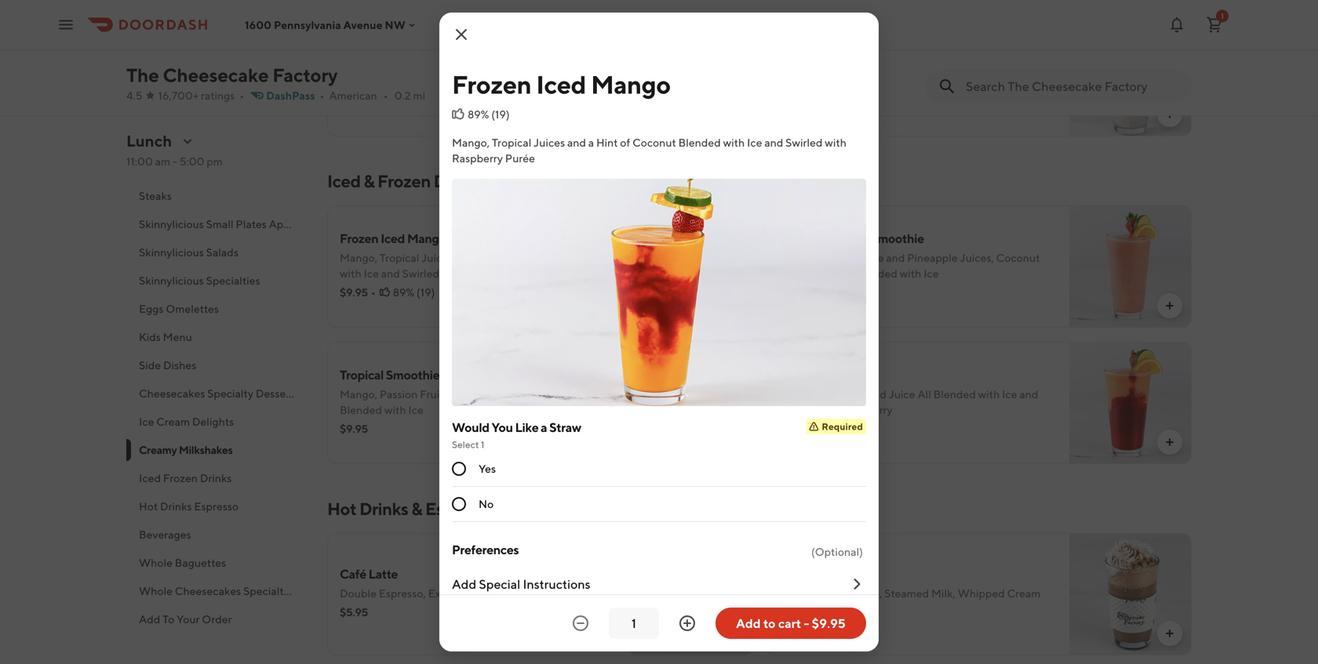 Task type: describe. For each thing, give the bounding box(es) containing it.
hint inside the frozen iced mango mango, tropical juices and a hint of coconut blended with ice and swirled with raspberry purée
[[484, 252, 506, 265]]

strawberry for strawberry shake
[[340, 47, 401, 62]]

purée inside the frozen iced mango mango, tropical juices and a hint of coconut blended with ice and swirled with raspberry purée
[[519, 267, 549, 280]]

factory inside button
[[139, 161, 177, 174]]

avenue
[[344, 18, 383, 31]]

frozen inside the frozen iced mango mango, tropical juices and a hint of coconut blended with ice and swirled with raspberry purée
[[340, 231, 379, 246]]

add to your order button
[[126, 606, 308, 634]]

steaks button
[[126, 182, 308, 210]]

banana
[[800, 267, 837, 280]]

2 vertical spatial add item to cart image
[[1164, 628, 1177, 641]]

whipped
[[958, 588, 1005, 600]]

to
[[163, 613, 175, 626]]

cheesecakes specialty desserts button
[[126, 380, 308, 408]]

strawberries,
[[779, 252, 844, 265]]

hot drinks espresso
[[139, 500, 239, 513]]

1 inside button
[[1221, 11, 1224, 20]]

tropical smoothie image
[[631, 342, 754, 465]]

swirled inside peach smoothie crushed peaches and juice all blended with ice and swirled with raspberry
[[779, 404, 816, 417]]

kids
[[139, 331, 161, 344]]

creamy inside strawberry shake our classic creamy shakes
[[399, 68, 438, 81]]

0 horizontal spatial creamy
[[139, 444, 177, 457]]

frozen iced mango image
[[631, 206, 754, 328]]

special
[[479, 577, 521, 592]]

our
[[340, 68, 360, 81]]

$9.95 for strawberry shake
[[340, 87, 368, 100]]

0 vertical spatial -
[[173, 155, 177, 168]]

café mocha image
[[1070, 534, 1192, 656]]

lunch
[[126, 132, 172, 150]]

iced frozen drinks
[[139, 472, 232, 485]]

decrease quantity by 1 image
[[571, 615, 590, 633]]

(13)
[[856, 286, 874, 299]]

Item Search search field
[[966, 78, 1180, 95]]

1 inside the would you like a straw select 1
[[481, 440, 485, 451]]

tropical smoothie mango, passion fruit, pineapple and coconut all blended with ice $9.95
[[340, 368, 582, 436]]

purée inside mango, tropical juices and a hint of coconut blended with ice and swirled with raspberry purée
[[505, 152, 535, 165]]

the cheesecake factory
[[126, 64, 338, 86]]

skinnylicious for skinnylicious salads
[[139, 246, 204, 259]]

steaks
[[139, 190, 172, 203]]

order
[[202, 613, 232, 626]]

1 horizontal spatial &
[[411, 499, 422, 520]]

strawberry shake our classic creamy shakes
[[340, 47, 476, 81]]

would you like a straw group
[[452, 419, 867, 523]]

pineapple inside tropical smoothie mango, passion fruit, pineapple and coconut all blended with ice $9.95
[[449, 388, 499, 401]]

oreo® cookies blended with vanilla ice cream
[[779, 68, 1015, 81]]

0 vertical spatial factory
[[273, 64, 338, 86]]

juices inside the frozen iced mango mango, tropical juices and a hint of coconut blended with ice and swirled with raspberry purée
[[422, 252, 453, 265]]

0 horizontal spatial 89%
[[393, 286, 415, 299]]

iced inside dialog
[[536, 70, 586, 99]]

dashpass •
[[266, 89, 325, 102]]

whole cheesecakes specialty cakes
[[139, 585, 323, 598]]

add item to cart image for frozen iced mango
[[725, 300, 738, 312]]

swirled inside mango, tropical juices and a hint of coconut blended with ice and swirled with raspberry purée
[[786, 136, 823, 149]]

cheesecakes specialty desserts
[[139, 387, 299, 400]]

add special instructions button
[[452, 564, 867, 606]]

strawberry fruit smoothie image
[[1070, 206, 1192, 328]]

0 horizontal spatial (19)
[[417, 286, 435, 299]]

espresso, inside café latte double espresso, extra steamed milk $5.95
[[379, 588, 426, 600]]

mango, inside mango, tropical juices and a hint of coconut blended with ice and swirled with raspberry purée
[[452, 136, 490, 149]]

whole for whole cheesecakes specialty cakes
[[139, 585, 173, 598]]

smoothie inside strawberry fruit smoothie strawberries, orange and pineapple juices, coconut and banana all blended with ice
[[871, 231, 924, 246]]

mi
[[413, 89, 425, 102]]

milk,
[[932, 588, 956, 600]]

$5.95 •
[[779, 606, 815, 619]]

a inside mango, tropical juices and a hint of coconut blended with ice and swirled with raspberry purée
[[589, 136, 594, 149]]

pm
[[207, 155, 223, 168]]

drinks inside "button"
[[200, 472, 232, 485]]

whole baguettes button
[[126, 549, 308, 578]]

double
[[340, 588, 377, 600]]

shake
[[403, 47, 437, 62]]

blended inside strawberry fruit smoothie strawberries, orange and pineapple juices, coconut and banana all blended with ice
[[855, 267, 898, 280]]

100%
[[832, 423, 860, 436]]

plates
[[236, 218, 267, 231]]

ice cream delights
[[139, 416, 234, 429]]

cart
[[779, 617, 802, 631]]

0.2
[[395, 89, 411, 102]]

add item to cart image for strawberry fruit smoothie
[[1164, 300, 1177, 312]]

90% (10)
[[393, 87, 438, 100]]

ice inside strawberry fruit smoothie strawberries, orange and pineapple juices, coconut and banana all blended with ice
[[924, 267, 939, 280]]

beverages button
[[126, 521, 308, 549]]

2 espresso, from the left
[[779, 588, 826, 600]]

add for add to your order
[[139, 613, 160, 626]]

open menu image
[[57, 15, 75, 34]]

$9.95 • for strawberry shake
[[340, 87, 376, 100]]

add special instructions
[[452, 577, 591, 592]]

skinnylicious salads
[[139, 246, 239, 259]]

notification bell image
[[1168, 15, 1187, 34]]

0 horizontal spatial 89% (19)
[[393, 286, 435, 299]]

omelettes
[[166, 303, 219, 316]]

drinks inside 'button'
[[160, 500, 192, 513]]

close frozen iced mango image
[[452, 25, 471, 44]]

milk
[[504, 588, 525, 600]]

small
[[206, 218, 234, 231]]

of inside mango, tropical juices and a hint of coconut blended with ice and swirled with raspberry purée
[[620, 136, 631, 149]]

blended inside tropical smoothie mango, passion fruit, pineapple and coconut all blended with ice $9.95
[[340, 404, 382, 417]]

1600 pennsylvania avenue nw
[[245, 18, 406, 31]]

orange
[[846, 252, 884, 265]]

with inside strawberry fruit smoothie strawberries, orange and pineapple juices, coconut and banana all blended with ice
[[900, 267, 922, 280]]

menu
[[163, 331, 192, 344]]

fruit
[[842, 231, 869, 246]]

no
[[479, 498, 494, 511]]

frozen inside "button"
[[163, 472, 198, 485]]

skinnylicious specialties
[[139, 274, 260, 287]]

vanilla
[[928, 68, 962, 81]]

0 vertical spatial cream
[[981, 68, 1015, 81]]

whole cheesecakes specialty cakes button
[[126, 578, 323, 606]]

skinnylicious small plates appetizers
[[139, 218, 323, 231]]

Current quantity is 1 number field
[[619, 615, 650, 633]]

required
[[822, 422, 863, 432]]

all inside tropical smoothie mango, passion fruit, pineapple and coconut all blended with ice $9.95
[[569, 388, 582, 401]]

ice inside tropical smoothie mango, passion fruit, pineapple and coconut all blended with ice $9.95
[[409, 404, 424, 417]]

juices inside mango, tropical juices and a hint of coconut blended with ice and swirled with raspberry purée
[[534, 136, 565, 149]]

$9.95 • for frozen iced mango
[[340, 286, 376, 299]]

11:00 am - 5:00 pm
[[126, 155, 223, 168]]

add item to cart image for peach smoothie
[[1164, 436, 1177, 449]]

16,700+
[[158, 89, 199, 102]]

kids menu
[[139, 331, 192, 344]]

salads
[[206, 246, 239, 259]]

to
[[764, 617, 776, 631]]

baguettes
[[175, 557, 226, 570]]

ice inside "button"
[[139, 416, 154, 429]]

mango, tropical juices and a hint of coconut blended with ice and swirled with raspberry purée
[[452, 136, 847, 165]]

chocolate,
[[828, 588, 883, 600]]

iced frozen drinks button
[[126, 465, 308, 493]]

(8)
[[855, 606, 869, 619]]

peach smoothie image
[[1070, 342, 1192, 465]]

add for add special instructions
[[452, 577, 477, 592]]

$9.95 inside button
[[812, 617, 846, 631]]

iced & frozen drinks
[[327, 171, 483, 192]]

iced inside "button"
[[139, 472, 161, 485]]

ice cream delights button
[[126, 408, 308, 436]]

the
[[126, 64, 159, 86]]

add to cart - $9.95 button
[[716, 608, 867, 640]]

0 vertical spatial add item to cart image
[[1164, 108, 1177, 121]]

espresso inside 'button'
[[194, 500, 239, 513]]



Task type: vqa. For each thing, say whether or not it's contained in the screenshot.
Picks
no



Task type: locate. For each thing, give the bounding box(es) containing it.
cream right vanilla
[[981, 68, 1015, 81]]

ice inside peach smoothie crushed peaches and juice all blended with ice and swirled with raspberry
[[1003, 388, 1018, 401]]

1 vertical spatial swirled
[[402, 267, 439, 280]]

ratings
[[201, 89, 235, 102]]

factory combinations button
[[126, 154, 308, 182]]

swirled inside the frozen iced mango mango, tropical juices and a hint of coconut blended with ice and swirled with raspberry purée
[[402, 267, 439, 280]]

add item to cart image
[[1164, 108, 1177, 121], [1164, 300, 1177, 312], [725, 628, 738, 641]]

$9.95
[[340, 87, 368, 100], [340, 286, 368, 299], [779, 286, 807, 299], [340, 423, 368, 436], [779, 423, 807, 436], [812, 617, 846, 631]]

0 horizontal spatial hot
[[139, 500, 158, 513]]

(9)
[[862, 423, 876, 436]]

add left special
[[452, 577, 477, 592]]

2 $5.95 from the left
[[779, 606, 807, 619]]

instructions
[[523, 577, 591, 592]]

coconut inside tropical smoothie mango, passion fruit, pineapple and coconut all blended with ice $9.95
[[523, 388, 566, 401]]

smoothie inside peach smoothie crushed peaches and juice all blended with ice and swirled with raspberry
[[815, 368, 869, 383]]

- right cart
[[804, 617, 810, 631]]

1 steamed from the left
[[457, 588, 502, 600]]

1 vertical spatial cream
[[156, 416, 190, 429]]

0 vertical spatial 1
[[1221, 11, 1224, 20]]

1 horizontal spatial mango
[[591, 70, 671, 99]]

add to cart - $9.95
[[736, 617, 846, 631]]

1 vertical spatial 89% (19)
[[393, 286, 435, 299]]

pineapple inside strawberry fruit smoothie strawberries, orange and pineapple juices, coconut and banana all blended with ice
[[908, 252, 958, 265]]

1600 pennsylvania avenue nw button
[[245, 18, 418, 31]]

tropical down frozen iced mango
[[492, 136, 532, 149]]

espresso, up $5.95 •
[[779, 588, 826, 600]]

2 vertical spatial raspberry
[[842, 404, 893, 417]]

straw
[[550, 420, 581, 435]]

1 vertical spatial skinnylicious
[[139, 246, 204, 259]]

hint inside mango, tropical juices and a hint of coconut blended with ice and swirled with raspberry purée
[[597, 136, 618, 149]]

0 vertical spatial juices
[[534, 136, 565, 149]]

add item to cart image for café latte
[[725, 628, 738, 641]]

peach smoothie crushed peaches and juice all blended with ice and swirled with raspberry
[[779, 368, 1039, 417]]

pineapple up the would
[[449, 388, 499, 401]]

0 horizontal spatial &
[[364, 171, 375, 192]]

tropical down iced & frozen drinks
[[380, 252, 419, 265]]

blended inside mango, tropical juices and a hint of coconut blended with ice and swirled with raspberry purée
[[679, 136, 721, 149]]

strawberry shake image
[[631, 14, 754, 137]]

coconut inside mango, tropical juices and a hint of coconut blended with ice and swirled with raspberry purée
[[633, 136, 677, 149]]

$9.95 for strawberry fruit smoothie
[[779, 286, 807, 299]]

passion
[[380, 388, 418, 401]]

0 vertical spatial pineapple
[[908, 252, 958, 265]]

(optional)
[[812, 546, 863, 559]]

0 horizontal spatial $5.95
[[340, 606, 368, 619]]

0 horizontal spatial 1
[[481, 440, 485, 451]]

mango up mango, tropical juices and a hint of coconut blended with ice and swirled with raspberry purée
[[591, 70, 671, 99]]

whole inside whole baguettes button
[[139, 557, 173, 570]]

creamy up 90% (10)
[[399, 68, 438, 81]]

side
[[139, 359, 161, 372]]

drinks up hot drinks espresso 'button'
[[200, 472, 232, 485]]

2 skinnylicious from the top
[[139, 246, 204, 259]]

pennsylvania
[[274, 18, 341, 31]]

1 horizontal spatial hint
[[597, 136, 618, 149]]

mango,
[[452, 136, 490, 149], [340, 252, 378, 265], [340, 388, 378, 401]]

tropical inside tropical smoothie mango, passion fruit, pineapple and coconut all blended with ice $9.95
[[340, 368, 384, 383]]

juice
[[889, 388, 916, 401]]

1 $5.95 from the left
[[340, 606, 368, 619]]

hot for hot drinks & espresso
[[327, 499, 357, 520]]

would
[[452, 420, 490, 435]]

combinations
[[179, 161, 249, 174]]

cheesecakes down baguettes
[[175, 585, 241, 598]]

frozen iced mango dialog
[[440, 13, 879, 652]]

drinks up the frozen iced mango mango, tropical juices and a hint of coconut blended with ice and swirled with raspberry purée
[[434, 171, 483, 192]]

beverages
[[139, 529, 191, 542]]

hot for hot drinks espresso
[[139, 500, 158, 513]]

1 horizontal spatial 89% (19)
[[468, 108, 510, 121]]

0 horizontal spatial all
[[569, 388, 582, 401]]

3 skinnylicious from the top
[[139, 274, 204, 287]]

specialty left cakes in the left bottom of the page
[[243, 585, 289, 598]]

1
[[1221, 11, 1224, 20], [481, 440, 485, 451]]

smoothie inside tropical smoothie mango, passion fruit, pineapple and coconut all blended with ice $9.95
[[386, 368, 440, 383]]

$5.95 inside café latte double espresso, extra steamed milk $5.95
[[340, 606, 368, 619]]

mango for frozen iced mango
[[591, 70, 671, 99]]

1 vertical spatial &
[[411, 499, 422, 520]]

1 horizontal spatial steamed
[[885, 588, 930, 600]]

1 right select
[[481, 440, 485, 451]]

0 vertical spatial mango,
[[452, 136, 490, 149]]

oreo® milkshake image
[[1070, 14, 1192, 137]]

skinnylicious inside skinnylicious salads button
[[139, 246, 204, 259]]

89% (19) down shakes
[[468, 108, 510, 121]]

$9.95 • for peach smoothie
[[779, 423, 815, 436]]

all up 69%
[[839, 267, 853, 280]]

eggs
[[139, 303, 164, 316]]

0 horizontal spatial -
[[173, 155, 177, 168]]

89% inside frozen iced mango dialog
[[468, 108, 489, 121]]

0 horizontal spatial mango
[[407, 231, 446, 246]]

blended inside the frozen iced mango mango, tropical juices and a hint of coconut blended with ice and swirled with raspberry purée
[[566, 252, 609, 265]]

appetizers
[[269, 218, 323, 231]]

all inside strawberry fruit smoothie strawberries, orange and pineapple juices, coconut and banana all blended with ice
[[839, 267, 853, 280]]

coconut inside the frozen iced mango mango, tropical juices and a hint of coconut blended with ice and swirled with raspberry purée
[[520, 252, 564, 265]]

drinks down iced frozen drinks
[[160, 500, 192, 513]]

hot drinks espresso button
[[126, 493, 308, 521]]

2 horizontal spatial all
[[918, 388, 932, 401]]

tropical inside mango, tropical juices and a hint of coconut blended with ice and swirled with raspberry purée
[[492, 136, 532, 149]]

2 vertical spatial tropical
[[340, 368, 384, 383]]

blended inside peach smoothie crushed peaches and juice all blended with ice and swirled with raspberry
[[934, 388, 976, 401]]

2 vertical spatial a
[[541, 420, 547, 435]]

0 vertical spatial (19)
[[492, 108, 510, 121]]

café
[[340, 567, 366, 582]]

mango down iced & frozen drinks
[[407, 231, 446, 246]]

2 vertical spatial cream
[[1008, 588, 1041, 600]]

add item to cart image
[[725, 300, 738, 312], [1164, 436, 1177, 449], [1164, 628, 1177, 641]]

(19) down frozen iced mango
[[492, 108, 510, 121]]

peach
[[779, 368, 813, 383]]

all
[[839, 267, 853, 280], [569, 388, 582, 401], [918, 388, 932, 401]]

specialties
[[206, 274, 260, 287]]

add left 'to' in the left of the page
[[139, 613, 160, 626]]

strawberry inside strawberry fruit smoothie strawberries, orange and pineapple juices, coconut and banana all blended with ice
[[779, 231, 840, 246]]

skinnylicious down 'steaks'
[[139, 218, 204, 231]]

2 horizontal spatial add
[[736, 617, 761, 631]]

1 vertical spatial add item to cart image
[[1164, 436, 1177, 449]]

1 horizontal spatial a
[[541, 420, 547, 435]]

strawberry up strawberries,
[[779, 231, 840, 246]]

1 horizontal spatial 1
[[1221, 11, 1224, 20]]

purée
[[505, 152, 535, 165], [519, 267, 549, 280]]

dishes
[[163, 359, 197, 372]]

89% (19) inside frozen iced mango dialog
[[468, 108, 510, 121]]

1 vertical spatial mango
[[407, 231, 446, 246]]

whole up 'to' in the left of the page
[[139, 585, 173, 598]]

skinnylicious inside skinnylicious specialties button
[[139, 274, 204, 287]]

cookies
[[817, 68, 857, 81]]

a
[[589, 136, 594, 149], [476, 252, 482, 265], [541, 420, 547, 435]]

hot up café
[[327, 499, 357, 520]]

drinks up latte
[[360, 499, 408, 520]]

eggs omelettes button
[[126, 295, 308, 323]]

- right am
[[173, 155, 177, 168]]

strawberry for strawberry fruit smoothie
[[779, 231, 840, 246]]

$5.95 down double
[[340, 606, 368, 619]]

steamed left milk,
[[885, 588, 930, 600]]

(19) inside frozen iced mango dialog
[[492, 108, 510, 121]]

cream right whipped on the bottom right of page
[[1008, 588, 1041, 600]]

smoothie for tropical smoothie
[[386, 368, 440, 383]]

mango for frozen iced mango mango, tropical juices and a hint of coconut blended with ice and swirled with raspberry purée
[[407, 231, 446, 246]]

skinnylicious for skinnylicious specialties
[[139, 274, 204, 287]]

-
[[173, 155, 177, 168], [804, 617, 810, 631]]

1 vertical spatial purée
[[519, 267, 549, 280]]

frozen iced mango
[[452, 70, 671, 99]]

fruit,
[[420, 388, 447, 401]]

1 right notification bell "icon"
[[1221, 11, 1224, 20]]

add left to
[[736, 617, 761, 631]]

skinnylicious for skinnylicious small plates appetizers
[[139, 218, 204, 231]]

0 vertical spatial add item to cart image
[[725, 300, 738, 312]]

tropical
[[492, 136, 532, 149], [380, 252, 419, 265], [340, 368, 384, 383]]

16,700+ ratings •
[[158, 89, 244, 102]]

juices,
[[960, 252, 994, 265]]

89% (19)
[[468, 108, 510, 121], [393, 286, 435, 299]]

0 vertical spatial specialty
[[207, 387, 254, 400]]

cheesecakes inside 'whole cheesecakes specialty cakes' button
[[175, 585, 241, 598]]

(19) down the frozen iced mango mango, tropical juices and a hint of coconut blended with ice and swirled with raspberry purée
[[417, 286, 435, 299]]

2 vertical spatial swirled
[[779, 404, 816, 417]]

4.5
[[126, 89, 143, 102]]

1 horizontal spatial factory
[[273, 64, 338, 86]]

0 vertical spatial 89%
[[468, 108, 489, 121]]

preferences
[[452, 543, 519, 558]]

0 horizontal spatial juices
[[422, 252, 453, 265]]

creamy up iced frozen drinks
[[139, 444, 177, 457]]

1 vertical spatial add item to cart image
[[1164, 300, 1177, 312]]

1 vertical spatial specialty
[[243, 585, 289, 598]]

1 horizontal spatial add
[[452, 577, 477, 592]]

cheesecakes inside cheesecakes specialty desserts button
[[139, 387, 205, 400]]

strawberry inside strawberry shake our classic creamy shakes
[[340, 47, 401, 62]]

1 vertical spatial cheesecakes
[[175, 585, 241, 598]]

(10)
[[418, 87, 438, 100]]

add to your order
[[139, 613, 232, 626]]

yes
[[479, 463, 496, 476]]

creamy milkshakes
[[139, 444, 233, 457]]

1 horizontal spatial espresso,
[[779, 588, 826, 600]]

tropical inside the frozen iced mango mango, tropical juices and a hint of coconut blended with ice and swirled with raspberry purée
[[380, 252, 419, 265]]

1 vertical spatial creamy
[[139, 444, 177, 457]]

0 vertical spatial mango
[[591, 70, 671, 99]]

89% (19) down the frozen iced mango mango, tropical juices and a hint of coconut blended with ice and swirled with raspberry purée
[[393, 286, 435, 299]]

american • 0.2 mi
[[329, 89, 425, 102]]

classic
[[362, 68, 397, 81]]

0 vertical spatial tropical
[[492, 136, 532, 149]]

a inside the frozen iced mango mango, tropical juices and a hint of coconut blended with ice and swirled with raspberry purée
[[476, 252, 482, 265]]

0 horizontal spatial espresso
[[194, 500, 239, 513]]

skinnylicious inside 'skinnylicious small plates appetizers' button
[[139, 218, 204, 231]]

2 vertical spatial mango,
[[340, 388, 378, 401]]

1 horizontal spatial $5.95
[[779, 606, 807, 619]]

2 vertical spatial add item to cart image
[[725, 628, 738, 641]]

0 horizontal spatial factory
[[139, 161, 177, 174]]

shakes
[[440, 68, 476, 81]]

strawberry up classic
[[340, 47, 401, 62]]

whole for whole baguettes
[[139, 557, 173, 570]]

increase quantity by 1 image
[[678, 615, 697, 633]]

Yes radio
[[452, 462, 466, 476]]

mango, inside the frozen iced mango mango, tropical juices and a hint of coconut blended with ice and swirled with raspberry purée
[[340, 252, 378, 265]]

- inside add to cart - $9.95 button
[[804, 617, 810, 631]]

0 horizontal spatial of
[[508, 252, 518, 265]]

$9.95 for peach smoothie
[[779, 423, 807, 436]]

0 vertical spatial skinnylicious
[[139, 218, 204, 231]]

raspberry inside the frozen iced mango mango, tropical juices and a hint of coconut blended with ice and swirled with raspberry purée
[[466, 267, 517, 280]]

0 vertical spatial of
[[620, 136, 631, 149]]

smoothie up peaches
[[815, 368, 869, 383]]

cream
[[981, 68, 1015, 81], [156, 416, 190, 429], [1008, 588, 1041, 600]]

2 horizontal spatial a
[[589, 136, 594, 149]]

frozen
[[452, 70, 532, 99], [378, 171, 431, 192], [340, 231, 379, 246], [163, 472, 198, 485]]

1 horizontal spatial smoothie
[[815, 368, 869, 383]]

cream up creamy milkshakes
[[156, 416, 190, 429]]

frozen inside dialog
[[452, 70, 532, 99]]

skinnylicious up eggs omelettes
[[139, 274, 204, 287]]

1 espresso, from the left
[[379, 588, 426, 600]]

0 horizontal spatial add
[[139, 613, 160, 626]]

mango, inside tropical smoothie mango, passion fruit, pineapple and coconut all blended with ice $9.95
[[340, 388, 378, 401]]

1 horizontal spatial hot
[[327, 499, 357, 520]]

swirled
[[786, 136, 823, 149], [402, 267, 439, 280], [779, 404, 816, 417]]

factory down "lunch"
[[139, 161, 177, 174]]

$9.95 inside tropical smoothie mango, passion fruit, pineapple and coconut all blended with ice $9.95
[[340, 423, 368, 436]]

hot up beverages
[[139, 500, 158, 513]]

all up 'straw'
[[569, 388, 582, 401]]

5:00
[[180, 155, 205, 168]]

with inside tropical smoothie mango, passion fruit, pineapple and coconut all blended with ice $9.95
[[385, 404, 406, 417]]

all right juice
[[918, 388, 932, 401]]

2 whole from the top
[[139, 585, 173, 598]]

coconut inside strawberry fruit smoothie strawberries, orange and pineapple juices, coconut and banana all blended with ice
[[997, 252, 1040, 265]]

you
[[492, 420, 513, 435]]

0 vertical spatial strawberry
[[340, 47, 401, 62]]

cheesecakes down side dishes on the bottom left
[[139, 387, 205, 400]]

$9.95 • for strawberry fruit smoothie
[[779, 286, 815, 299]]

2 horizontal spatial smoothie
[[871, 231, 924, 246]]

steamed left 'milk'
[[457, 588, 502, 600]]

1 vertical spatial juices
[[422, 252, 453, 265]]

1 horizontal spatial pineapple
[[908, 252, 958, 265]]

ice inside mango, tropical juices and a hint of coconut blended with ice and swirled with raspberry purée
[[747, 136, 763, 149]]

iced inside the frozen iced mango mango, tropical juices and a hint of coconut blended with ice and swirled with raspberry purée
[[381, 231, 405, 246]]

pineapple
[[908, 252, 958, 265], [449, 388, 499, 401]]

nw
[[385, 18, 406, 31]]

1 horizontal spatial -
[[804, 617, 810, 631]]

whole down beverages
[[139, 557, 173, 570]]

0 horizontal spatial steamed
[[457, 588, 502, 600]]

1 skinnylicious from the top
[[139, 218, 204, 231]]

1 whole from the top
[[139, 557, 173, 570]]

espresso down yes radio
[[425, 499, 494, 520]]

café latte double espresso, extra steamed milk $5.95
[[340, 567, 525, 619]]

oreo®
[[779, 68, 814, 81]]

0 horizontal spatial a
[[476, 252, 482, 265]]

your
[[177, 613, 200, 626]]

mango inside the frozen iced mango mango, tropical juices and a hint of coconut blended with ice and swirled with raspberry purée
[[407, 231, 446, 246]]

raspberry inside peach smoothie crushed peaches and juice all blended with ice and swirled with raspberry
[[842, 404, 893, 417]]

0 vertical spatial creamy
[[399, 68, 438, 81]]

coconut
[[633, 136, 677, 149], [520, 252, 564, 265], [997, 252, 1040, 265], [523, 388, 566, 401]]

espresso, down latte
[[379, 588, 426, 600]]

1 items, open order cart image
[[1206, 15, 1224, 34]]

0 vertical spatial raspberry
[[452, 152, 503, 165]]

1 vertical spatial a
[[476, 252, 482, 265]]

mango inside dialog
[[591, 70, 671, 99]]

2 vertical spatial skinnylicious
[[139, 274, 204, 287]]

1 vertical spatial 89%
[[393, 286, 415, 299]]

1 horizontal spatial strawberry
[[779, 231, 840, 246]]

0 vertical spatial 89% (19)
[[468, 108, 510, 121]]

1 vertical spatial raspberry
[[466, 267, 517, 280]]

espresso down iced frozen drinks "button"
[[194, 500, 239, 513]]

69% (13)
[[832, 286, 874, 299]]

cream inside "button"
[[156, 416, 190, 429]]

café latte image
[[631, 534, 754, 656]]

smoothie for peach smoothie
[[815, 368, 869, 383]]

1 horizontal spatial (19)
[[492, 108, 510, 121]]

1 vertical spatial factory
[[139, 161, 177, 174]]

skinnylicious salads button
[[126, 239, 308, 267]]

$5.95 right to
[[779, 606, 807, 619]]

No radio
[[452, 498, 466, 512]]

tropical up the passion at the left bottom
[[340, 368, 384, 383]]

2 steamed from the left
[[885, 588, 930, 600]]

dashpass
[[266, 89, 315, 102]]

hint
[[597, 136, 618, 149], [484, 252, 506, 265]]

ice inside the frozen iced mango mango, tropical juices and a hint of coconut blended with ice and swirled with raspberry purée
[[364, 267, 379, 280]]

pineapple left juices,
[[908, 252, 958, 265]]

•
[[371, 87, 376, 100], [240, 89, 244, 102], [320, 89, 325, 102], [384, 89, 388, 102], [371, 286, 376, 299], [810, 286, 815, 299], [810, 423, 815, 436], [810, 606, 815, 619]]

add for add to cart - $9.95
[[736, 617, 761, 631]]

steamed inside café latte double espresso, extra steamed milk $5.95
[[457, 588, 502, 600]]

1600
[[245, 18, 272, 31]]

0 horizontal spatial smoothie
[[386, 368, 440, 383]]

eggs omelettes
[[139, 303, 219, 316]]

1 horizontal spatial all
[[839, 267, 853, 280]]

whole inside 'whole cheesecakes specialty cakes' button
[[139, 585, 173, 598]]

0 vertical spatial &
[[364, 171, 375, 192]]

89%
[[468, 108, 489, 121], [393, 286, 415, 299]]

espresso
[[425, 499, 494, 520], [194, 500, 239, 513]]

smoothie up the passion at the left bottom
[[386, 368, 440, 383]]

1 horizontal spatial 89%
[[468, 108, 489, 121]]

like
[[515, 420, 539, 435]]

cakes
[[292, 585, 323, 598]]

11:00
[[126, 155, 153, 168]]

raspberry inside mango, tropical juices and a hint of coconut blended with ice and swirled with raspberry purée
[[452, 152, 503, 165]]

0 horizontal spatial hint
[[484, 252, 506, 265]]

hot inside 'button'
[[139, 500, 158, 513]]

smoothie
[[871, 231, 924, 246], [386, 368, 440, 383], [815, 368, 869, 383]]

0 horizontal spatial pineapple
[[449, 388, 499, 401]]

and
[[568, 136, 586, 149], [765, 136, 784, 149], [455, 252, 474, 265], [887, 252, 905, 265], [381, 267, 400, 280], [779, 267, 798, 280], [502, 388, 520, 401], [868, 388, 887, 401], [1020, 388, 1039, 401]]

1 vertical spatial 1
[[481, 440, 485, 451]]

1 vertical spatial mango,
[[340, 252, 378, 265]]

0 vertical spatial swirled
[[786, 136, 823, 149]]

latte
[[369, 567, 398, 582]]

of inside the frozen iced mango mango, tropical juices and a hint of coconut blended with ice and swirled with raspberry purée
[[508, 252, 518, 265]]

specialty down "side dishes" button
[[207, 387, 254, 400]]

1 horizontal spatial creamy
[[399, 68, 438, 81]]

$9.95 for frozen iced mango
[[340, 286, 368, 299]]

87% (8)
[[832, 606, 869, 619]]

ice
[[964, 68, 979, 81], [747, 136, 763, 149], [364, 267, 379, 280], [924, 267, 939, 280], [1003, 388, 1018, 401], [409, 404, 424, 417], [139, 416, 154, 429]]

skinnylicious specialties button
[[126, 267, 308, 295]]

a inside the would you like a straw select 1
[[541, 420, 547, 435]]

1 horizontal spatial espresso
[[425, 499, 494, 520]]

skinnylicious up skinnylicious specialties
[[139, 246, 204, 259]]

smoothie up orange
[[871, 231, 924, 246]]

all inside peach smoothie crushed peaches and juice all blended with ice and swirled with raspberry
[[918, 388, 932, 401]]

factory up 'dashpass •'
[[273, 64, 338, 86]]

and inside tropical smoothie mango, passion fruit, pineapple and coconut all blended with ice $9.95
[[502, 388, 520, 401]]

0 vertical spatial whole
[[139, 557, 173, 570]]

1 vertical spatial hint
[[484, 252, 506, 265]]

1 vertical spatial of
[[508, 252, 518, 265]]

0 horizontal spatial strawberry
[[340, 47, 401, 62]]

0 vertical spatial purée
[[505, 152, 535, 165]]

cheesecake
[[163, 64, 269, 86]]



